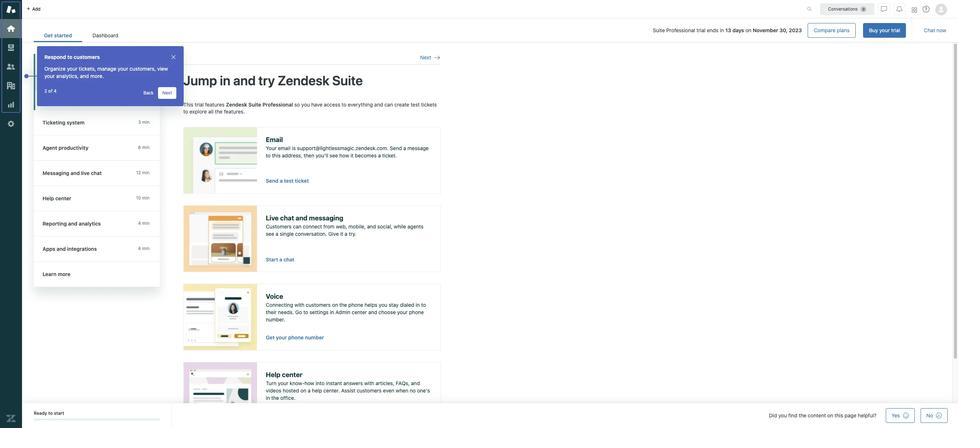 Task type: locate. For each thing, give the bounding box(es) containing it.
and right everything
[[374, 101, 383, 108]]

to inside "email your email is support@lightlessmagic.zendesk.com. send a message to this address, then you'll see how it becomes a ticket."
[[266, 153, 271, 159]]

agents
[[408, 224, 424, 230]]

2 inside your account heading
[[138, 63, 141, 69]]

your down email on the top left of the page
[[266, 145, 277, 152]]

1 horizontal spatial professional
[[666, 27, 695, 33]]

zendesk up features.
[[226, 101, 247, 108]]

0 horizontal spatial suite
[[248, 101, 261, 108]]

0 horizontal spatial how
[[305, 381, 314, 387]]

0 vertical spatial see
[[330, 153, 338, 159]]

to down this
[[183, 109, 188, 115]]

send left ticket
[[266, 178, 278, 184]]

choose
[[379, 309, 396, 316]]

see down customers at left
[[266, 231, 274, 237]]

0 vertical spatial professional
[[666, 27, 695, 33]]

answers
[[343, 381, 363, 387]]

professional inside "region"
[[262, 101, 293, 108]]

in inside help center turn your know-how into instant answers with articles, faqs, and videos hosted on a help center. assist customers even when no one's in the office.
[[266, 395, 270, 401]]

ends
[[707, 27, 719, 33]]

1 vertical spatial how
[[305, 381, 314, 387]]

to left start
[[48, 411, 53, 417]]

assist
[[341, 388, 355, 394]]

it inside live chat and messaging customers can connect from web, mobile, and social, while agents see a single conversation. give it a try.
[[340, 231, 343, 237]]

1 vertical spatial professional
[[262, 101, 293, 108]]

center inside voice connecting with customers on the phone helps you stay dialed in to their needs. go to settings in admin center and choose your phone number.
[[352, 309, 367, 316]]

region containing email
[[183, 101, 441, 429]]

give
[[328, 231, 339, 237]]

on right days
[[746, 27, 752, 33]]

your right the buy in the top of the page
[[880, 27, 890, 33]]

respond to customers dialog
[[37, 46, 184, 106]]

0 horizontal spatial it
[[340, 231, 343, 237]]

your down dialed at the left of the page
[[397, 309, 408, 316]]

get for get your phone number
[[266, 335, 275, 341]]

1 horizontal spatial see
[[330, 153, 338, 159]]

your up hosted
[[278, 381, 288, 387]]

and inside help center turn your know-how into instant answers with articles, faqs, and videos hosted on a help center. assist customers even when no one's in the office.
[[411, 381, 420, 387]]

1 vertical spatial see
[[266, 231, 274, 237]]

next
[[420, 54, 431, 61], [162, 90, 172, 96]]

0 vertical spatial test
[[411, 101, 420, 108]]

get inside tab list
[[44, 32, 53, 39]]

0 horizontal spatial you
[[301, 101, 310, 108]]

even
[[383, 388, 394, 394]]

footer containing did you find the content on this page helpful?
[[22, 404, 958, 429]]

your account
[[43, 63, 75, 69]]

and left "social,"
[[367, 224, 376, 230]]

compare
[[814, 27, 836, 33]]

see down support@lightlessmagic.zendesk.com.
[[330, 153, 338, 159]]

get for get started
[[44, 32, 53, 39]]

your down number.
[[276, 335, 287, 341]]

2 horizontal spatial you
[[779, 413, 787, 419]]

and
[[233, 73, 256, 88], [80, 73, 89, 79], [374, 101, 383, 108], [296, 214, 307, 222], [367, 224, 376, 230], [368, 309, 377, 316], [411, 381, 420, 387]]

hosted
[[283, 388, 299, 394]]

on up the admin
[[332, 302, 338, 309]]

how inside help center turn your know-how into instant answers with articles, faqs, and videos hosted on a help center. assist customers even when no one's in the office.
[[305, 381, 314, 387]]

2 left min
[[138, 63, 141, 69]]

0 horizontal spatial trial
[[195, 101, 204, 108]]

1 vertical spatial it
[[340, 231, 343, 237]]

you for so
[[301, 101, 310, 108]]

0 vertical spatial send
[[390, 145, 402, 152]]

trial up explore
[[195, 101, 204, 108]]

the inside help center turn your know-how into instant answers with articles, faqs, and videos hosted on a help center. assist customers even when no one's in the office.
[[271, 395, 279, 401]]

1 horizontal spatial 2
[[138, 63, 141, 69]]

of
[[48, 88, 52, 94]]

0 horizontal spatial this
[[272, 153, 281, 159]]

1 horizontal spatial how
[[339, 153, 349, 159]]

the right all
[[215, 109, 223, 115]]

your
[[880, 27, 890, 33], [67, 66, 77, 72], [118, 66, 128, 72], [44, 73, 55, 79], [397, 309, 408, 316], [276, 335, 287, 341], [278, 381, 288, 387]]

get left started
[[44, 32, 53, 39]]

0 horizontal spatial can
[[293, 224, 301, 230]]

ticket.
[[382, 153, 397, 159]]

4 heading from the top
[[34, 186, 167, 212]]

1 horizontal spatial you
[[379, 302, 387, 309]]

in
[[720, 27, 724, 33], [220, 73, 230, 88], [416, 302, 420, 309], [330, 309, 334, 316], [266, 395, 270, 401]]

a down customers at left
[[276, 231, 278, 237]]

how
[[339, 153, 349, 159], [305, 381, 314, 387]]

to inside dialog
[[67, 54, 72, 60]]

try.
[[349, 231, 356, 237]]

did
[[769, 413, 777, 419]]

from
[[323, 224, 335, 230]]

this left page
[[835, 413, 843, 419]]

with inside voice connecting with customers on the phone helps you stay dialed in to their needs. go to settings in admin center and choose your phone number.
[[295, 302, 304, 309]]

tab list containing get started
[[34, 29, 129, 42]]

customers up settings
[[306, 302, 331, 309]]

articles,
[[376, 381, 394, 387]]

1 horizontal spatial phone
[[348, 302, 363, 309]]

voice connecting with customers on the phone helps you stay dialed in to their needs. go to settings in admin center and choose your phone number.
[[266, 293, 426, 323]]

zendesk image
[[6, 414, 16, 424]]

message
[[408, 145, 429, 152]]

chat right "start"
[[284, 257, 294, 263]]

1 vertical spatial center
[[282, 371, 302, 379]]

in down videos on the left of page
[[266, 395, 270, 401]]

section
[[134, 23, 906, 38]]

professional left 'ends'
[[666, 27, 695, 33]]

1 horizontal spatial get
[[266, 335, 275, 341]]

1 vertical spatial zendesk
[[226, 101, 247, 108]]

0 vertical spatial this
[[272, 153, 281, 159]]

zendesk up so
[[278, 73, 329, 88]]

trial left 'ends'
[[697, 27, 706, 33]]

respond
[[44, 54, 66, 60]]

2 vertical spatial you
[[779, 413, 787, 419]]

and down helps
[[368, 309, 377, 316]]

0 horizontal spatial next
[[162, 90, 172, 96]]

zendesk inside "region"
[[226, 101, 247, 108]]

2 vertical spatial suite
[[248, 101, 261, 108]]

helpful?
[[858, 413, 877, 419]]

and inside organize your tickets, manage your customers, view your analytics, and more.
[[80, 73, 89, 79]]

no
[[410, 388, 416, 394]]

respond to customers
[[44, 54, 100, 60]]

phone down dialed at the left of the page
[[409, 309, 424, 316]]

0 horizontal spatial 2
[[44, 88, 47, 94]]

dialed
[[400, 302, 414, 309]]

2 horizontal spatial customers
[[357, 388, 382, 394]]

1 vertical spatial next
[[162, 90, 172, 96]]

november
[[753, 27, 778, 33]]

on inside help center turn your know-how into instant answers with articles, faqs, and videos hosted on a help center. assist customers even when no one's in the office.
[[300, 388, 306, 394]]

0 horizontal spatial see
[[266, 231, 274, 237]]

a left message
[[403, 145, 406, 152]]

how down support@lightlessmagic.zendesk.com.
[[339, 153, 349, 159]]

chat up customers at left
[[280, 214, 294, 222]]

see inside live chat and messaging customers can connect from web, mobile, and social, while agents see a single conversation. give it a try.
[[266, 231, 274, 237]]

1 vertical spatial can
[[293, 224, 301, 230]]

region
[[183, 101, 441, 429]]

reporting image
[[6, 100, 16, 110]]

you
[[301, 101, 310, 108], [379, 302, 387, 309], [779, 413, 787, 419]]

jump in and try zendesk suite
[[183, 73, 363, 88]]

phone
[[348, 302, 363, 309], [409, 309, 424, 316], [288, 335, 304, 341]]

get inside "region"
[[266, 335, 275, 341]]

customers inside dialog
[[74, 54, 100, 60]]

1 horizontal spatial with
[[364, 381, 374, 387]]

test right create
[[411, 101, 420, 108]]

1 horizontal spatial send
[[390, 145, 402, 152]]

professional left so
[[262, 101, 293, 108]]

tickets,
[[79, 66, 96, 72]]

when
[[396, 388, 408, 394]]

0 horizontal spatial next button
[[158, 87, 176, 99]]

main element
[[0, 0, 22, 429]]

start
[[54, 411, 64, 417]]

and left try
[[233, 73, 256, 88]]

0 vertical spatial can
[[384, 101, 393, 108]]

footer
[[22, 404, 958, 429]]

2 horizontal spatial trial
[[891, 27, 900, 33]]

0 horizontal spatial phone
[[288, 335, 304, 341]]

0 vertical spatial you
[[301, 101, 310, 108]]

ready to start
[[34, 411, 64, 417]]

1 horizontal spatial center
[[352, 309, 367, 316]]

yes
[[892, 413, 900, 419]]

0 vertical spatial center
[[352, 309, 367, 316]]

2
[[138, 63, 141, 69], [44, 88, 47, 94]]

with left articles, at the left bottom
[[364, 381, 374, 387]]

send
[[390, 145, 402, 152], [266, 178, 278, 184]]

0 horizontal spatial center
[[282, 371, 302, 379]]

features.
[[224, 109, 245, 115]]

1 horizontal spatial trial
[[697, 27, 706, 33]]

phone left number
[[288, 335, 304, 341]]

ready
[[34, 411, 47, 417]]

2 inside 2 of 4 back
[[44, 88, 47, 94]]

their
[[266, 309, 277, 316]]

1 horizontal spatial customers
[[306, 302, 331, 309]]

1 horizontal spatial test
[[411, 101, 420, 108]]

to right go
[[303, 309, 308, 316]]

example of email conversation inside of the ticketing system and the customer is asking the agent about reimbursement policy. image
[[184, 128, 257, 194]]

it inside "email your email is support@lightlessmagic.zendesk.com. send a message to this address, then you'll see how it becomes a ticket."
[[351, 153, 354, 159]]

0 horizontal spatial with
[[295, 302, 304, 309]]

1 horizontal spatial this
[[835, 413, 843, 419]]

customer
[[51, 80, 76, 86]]

with up go
[[295, 302, 304, 309]]

you up the choose at the left of the page
[[379, 302, 387, 309]]

0 horizontal spatial send
[[266, 178, 278, 184]]

0 vertical spatial with
[[295, 302, 304, 309]]

in left 13
[[720, 27, 724, 33]]

you for did
[[779, 413, 787, 419]]

1 horizontal spatial next button
[[420, 54, 440, 61]]

can inside 'so you have access to everything and can create test tickets to explore all the features.'
[[384, 101, 393, 108]]

in right the jump
[[220, 73, 230, 88]]

start a chat button
[[266, 257, 294, 263]]

section containing suite professional trial ends in
[[134, 23, 906, 38]]

1 vertical spatial your
[[266, 145, 277, 152]]

trial right the buy in the top of the page
[[891, 27, 900, 33]]

0 horizontal spatial get
[[44, 32, 53, 39]]

send inside "email your email is support@lightlessmagic.zendesk.com. send a message to this address, then you'll see how it becomes a ticket."
[[390, 145, 402, 152]]

live
[[266, 214, 279, 222]]

with inside help center turn your know-how into instant answers with articles, faqs, and videos hosted on a help center. assist customers even when no one's in the office.
[[364, 381, 374, 387]]

and up no
[[411, 381, 420, 387]]

try
[[258, 73, 275, 88]]

0 vertical spatial how
[[339, 153, 349, 159]]

get down number.
[[266, 335, 275, 341]]

customer support channels
[[51, 80, 120, 86]]

1 horizontal spatial zendesk
[[278, 73, 329, 88]]

dashboard tab
[[82, 29, 129, 42]]

1 vertical spatial get
[[266, 335, 275, 341]]

the right find
[[799, 413, 807, 419]]

trial inside button
[[891, 27, 900, 33]]

2 left of
[[44, 88, 47, 94]]

0 vertical spatial suite
[[653, 27, 665, 33]]

0 vertical spatial zendesk
[[278, 73, 329, 88]]

to right dialed at the left of the page
[[421, 302, 426, 309]]

1 horizontal spatial it
[[351, 153, 354, 159]]

2 vertical spatial customers
[[357, 388, 382, 394]]

in left the admin
[[330, 309, 334, 316]]

customers,
[[130, 66, 156, 72]]

1 horizontal spatial suite
[[332, 73, 363, 88]]

center down helps
[[352, 309, 367, 316]]

support
[[77, 80, 96, 86]]

and up customer support channels
[[80, 73, 89, 79]]

customers down articles, at the left bottom
[[357, 388, 382, 394]]

center up the know-
[[282, 371, 302, 379]]

you inside 'so you have access to everything and can create test tickets to explore all the features.'
[[301, 101, 310, 108]]

2 for 2 min
[[138, 63, 141, 69]]

a inside button
[[279, 257, 282, 263]]

0 horizontal spatial professional
[[262, 101, 293, 108]]

0 horizontal spatial zendesk
[[226, 101, 247, 108]]

customers image
[[6, 62, 16, 72]]

center
[[352, 309, 367, 316], [282, 371, 302, 379]]

on right content
[[827, 413, 833, 419]]

1 vertical spatial suite
[[332, 73, 363, 88]]

see
[[330, 153, 338, 159], [266, 231, 274, 237]]

send up 'ticket.'
[[390, 145, 402, 152]]

your account heading
[[34, 54, 160, 74]]

test
[[411, 101, 420, 108], [284, 178, 294, 184]]

days
[[733, 27, 744, 33]]

it down web, on the left of the page
[[340, 231, 343, 237]]

your inside help center turn your know-how into instant answers with articles, faqs, and videos hosted on a help center. assist customers even when no one's in the office.
[[278, 381, 288, 387]]

phone up the admin
[[348, 302, 363, 309]]

trial
[[697, 27, 706, 33], [891, 27, 900, 33], [195, 101, 204, 108]]

1 vertical spatial you
[[379, 302, 387, 309]]

started
[[54, 32, 72, 39]]

0 horizontal spatial your
[[43, 63, 54, 69]]

1 vertical spatial chat
[[284, 257, 294, 263]]

professional
[[666, 27, 695, 33], [262, 101, 293, 108]]

trial for your
[[891, 27, 900, 33]]

1 vertical spatial next button
[[158, 87, 176, 99]]

becomes
[[355, 153, 377, 159]]

the inside voice connecting with customers on the phone helps you stay dialed in to their needs. go to settings in admin center and choose your phone number.
[[339, 302, 347, 309]]

can left create
[[384, 101, 393, 108]]

0 horizontal spatial customers
[[74, 54, 100, 60]]

0 vertical spatial 2
[[138, 63, 141, 69]]

0 vertical spatial it
[[351, 153, 354, 159]]

2 heading from the top
[[34, 136, 167, 161]]

tickets
[[421, 101, 437, 108]]

next button
[[420, 54, 440, 61], [158, 87, 176, 99]]

email
[[278, 145, 290, 152]]

and inside content-title region
[[233, 73, 256, 88]]

organize
[[44, 66, 66, 72]]

your down respond
[[43, 63, 54, 69]]

it down support@lightlessmagic.zendesk.com.
[[351, 153, 354, 159]]

0 vertical spatial phone
[[348, 302, 363, 309]]

you'll
[[316, 153, 328, 159]]

can
[[384, 101, 393, 108], [293, 224, 301, 230]]

you right so
[[301, 101, 310, 108]]

1 horizontal spatial can
[[384, 101, 393, 108]]

heading
[[34, 110, 167, 136], [34, 136, 167, 161], [34, 161, 167, 186], [34, 186, 167, 212], [34, 212, 167, 237], [34, 237, 167, 262], [34, 262, 167, 288]]

tab list
[[34, 29, 129, 42]]

customers up the tickets,
[[74, 54, 100, 60]]

0 vertical spatial your
[[43, 63, 54, 69]]

1 horizontal spatial your
[[266, 145, 277, 152]]

then
[[304, 153, 314, 159]]

test left ticket
[[284, 178, 294, 184]]

1 vertical spatial phone
[[409, 309, 424, 316]]

on down the know-
[[300, 388, 306, 394]]

1 vertical spatial with
[[364, 381, 374, 387]]

1 vertical spatial 2
[[44, 88, 47, 94]]

get started image
[[6, 24, 16, 33]]

3 heading from the top
[[34, 161, 167, 186]]

the
[[215, 109, 223, 115], [339, 302, 347, 309], [271, 395, 279, 401], [799, 413, 807, 419]]

how up help
[[305, 381, 314, 387]]

to down email on the top left of the page
[[266, 153, 271, 159]]

views image
[[6, 43, 16, 52]]

2 for 2 of 4 back
[[44, 88, 47, 94]]

can up single in the bottom left of the page
[[293, 224, 301, 230]]

back
[[143, 90, 154, 96]]

to up account
[[67, 54, 72, 60]]

2 horizontal spatial suite
[[653, 27, 665, 33]]

more.
[[90, 73, 104, 79]]

all
[[208, 109, 214, 115]]

1 vertical spatial test
[[284, 178, 294, 184]]

buy your trial button
[[863, 23, 906, 38]]

0 vertical spatial next
[[420, 54, 431, 61]]

the up the admin
[[339, 302, 347, 309]]

you right did at right bottom
[[779, 413, 787, 419]]

this down 'email'
[[272, 153, 281, 159]]

0 vertical spatial chat
[[280, 214, 294, 222]]

the down videos on the left of page
[[271, 395, 279, 401]]

a right "start"
[[279, 257, 282, 263]]

1 vertical spatial customers
[[306, 302, 331, 309]]

admin
[[336, 309, 350, 316]]

on inside voice connecting with customers on the phone helps you stay dialed in to their needs. go to settings in admin center and choose your phone number.
[[332, 302, 338, 309]]

your inside voice connecting with customers on the phone helps you stay dialed in to their needs. go to settings in admin center and choose your phone number.
[[397, 309, 408, 316]]

settings
[[310, 309, 329, 316]]

chat inside live chat and messaging customers can connect from web, mobile, and social, while agents see a single conversation. give it a try.
[[280, 214, 294, 222]]

0 vertical spatial get
[[44, 32, 53, 39]]

dashboard
[[93, 32, 118, 39]]

a left help
[[308, 388, 311, 394]]

customers
[[74, 54, 100, 60], [306, 302, 331, 309], [357, 388, 382, 394]]

0 vertical spatial next button
[[420, 54, 440, 61]]

0 vertical spatial customers
[[74, 54, 100, 60]]



Task type: describe. For each thing, give the bounding box(es) containing it.
chat now button
[[918, 23, 952, 38]]

a left 'ticket.'
[[378, 153, 381, 159]]

helps
[[365, 302, 377, 309]]

yes button
[[886, 409, 915, 424]]

number
[[305, 335, 324, 341]]

2023
[[789, 27, 802, 33]]

connect
[[303, 224, 322, 230]]

this inside "email your email is support@lightlessmagic.zendesk.com. send a message to this address, then you'll see how it becomes a ticket."
[[272, 153, 281, 159]]

0 horizontal spatial test
[[284, 178, 294, 184]]

customers
[[266, 224, 292, 230]]

organize your tickets, manage your customers, view your analytics, and more.
[[44, 66, 168, 79]]

go
[[295, 309, 302, 316]]

explore
[[189, 109, 207, 115]]

example of a help center article. image
[[184, 363, 257, 429]]

so
[[294, 101, 300, 108]]

compare plans
[[814, 27, 850, 33]]

center.
[[324, 388, 340, 394]]

trial for professional
[[697, 27, 706, 33]]

your inside button
[[880, 27, 890, 33]]

in right dialed at the left of the page
[[416, 302, 420, 309]]

chat
[[924, 27, 935, 33]]

conversations
[[828, 6, 858, 12]]

chat now
[[924, 27, 947, 33]]

web,
[[336, 224, 347, 230]]

you inside voice connecting with customers on the phone helps you stay dialed in to their needs. go to settings in admin center and choose your phone number.
[[379, 302, 387, 309]]

messaging
[[309, 214, 343, 222]]

office.
[[280, 395, 295, 401]]

1 horizontal spatial next
[[420, 54, 431, 61]]

4
[[54, 88, 57, 94]]

suite inside "region"
[[248, 101, 261, 108]]

buy
[[869, 27, 878, 33]]

zendesk support image
[[6, 5, 16, 14]]

your down "organize"
[[44, 73, 55, 79]]

ticket
[[295, 178, 309, 184]]

features
[[205, 101, 225, 108]]

how inside "email your email is support@lightlessmagic.zendesk.com. send a message to this address, then you'll see how it becomes a ticket."
[[339, 153, 349, 159]]

organizations image
[[6, 81, 16, 91]]

2 min
[[138, 63, 150, 69]]

customer support channels button
[[35, 74, 160, 91]]

voice
[[266, 293, 283, 301]]

find
[[788, 413, 798, 419]]

instant
[[326, 381, 342, 387]]

email your email is support@lightlessmagic.zendesk.com. send a message to this address, then you'll see how it becomes a ticket.
[[266, 136, 429, 159]]

a inside help center turn your know-how into instant answers with articles, faqs, and videos hosted on a help center. assist customers even when no one's in the office.
[[308, 388, 311, 394]]

7 heading from the top
[[34, 262, 167, 288]]

mobile,
[[349, 224, 366, 230]]

jump
[[183, 73, 217, 88]]

1 vertical spatial send
[[266, 178, 278, 184]]

customers inside voice connecting with customers on the phone helps you stay dialed in to their needs. go to settings in admin center and choose your phone number.
[[306, 302, 331, 309]]

help
[[266, 371, 281, 379]]

and inside voice connecting with customers on the phone helps you stay dialed in to their needs. go to settings in admin center and choose your phone number.
[[368, 309, 377, 316]]

send a test ticket
[[266, 178, 309, 184]]

and up connect
[[296, 214, 307, 222]]

content
[[808, 413, 826, 419]]

no
[[927, 413, 933, 419]]

progress-bar progress bar
[[34, 420, 160, 421]]

13
[[726, 27, 731, 33]]

see inside "email your email is support@lightlessmagic.zendesk.com. send a message to this address, then you'll see how it becomes a ticket."
[[330, 153, 338, 159]]

get your phone number
[[266, 335, 324, 341]]

help center turn your know-how into instant answers with articles, faqs, and videos hosted on a help center. assist customers even when no one's in the office.
[[266, 371, 430, 401]]

suite inside section
[[653, 27, 665, 33]]

view
[[157, 66, 168, 72]]

close image
[[171, 54, 176, 60]]

back button
[[139, 87, 158, 99]]

one's
[[417, 388, 430, 394]]

zendesk products image
[[912, 7, 917, 12]]

the inside footer
[[799, 413, 807, 419]]

customers inside help center turn your know-how into instant answers with articles, faqs, and videos hosted on a help center. assist customers even when no one's in the office.
[[357, 388, 382, 394]]

admin image
[[6, 119, 16, 129]]

access
[[324, 101, 340, 108]]

5 heading from the top
[[34, 212, 167, 237]]

get your phone number link
[[266, 335, 324, 341]]

start
[[266, 257, 278, 263]]

buy your trial
[[869, 27, 900, 33]]

next inside the respond to customers dialog
[[162, 90, 172, 96]]

1 vertical spatial this
[[835, 413, 843, 419]]

to right access at the left
[[342, 101, 347, 108]]

number.
[[266, 317, 285, 323]]

now
[[937, 27, 947, 33]]

this
[[183, 101, 193, 108]]

analytics,
[[56, 73, 79, 79]]

send a test ticket link
[[266, 178, 309, 184]]

November 30, 2023 text field
[[753, 27, 802, 33]]

know-
[[290, 381, 305, 387]]

6 heading from the top
[[34, 237, 167, 262]]

manage
[[97, 66, 116, 72]]

chat inside button
[[284, 257, 294, 263]]

did you find the content on this page helpful?
[[769, 413, 877, 419]]

needs.
[[278, 309, 294, 316]]

everything
[[348, 101, 373, 108]]

your inside "email your email is support@lightlessmagic.zendesk.com. send a message to this address, then you'll see how it becomes a ticket."
[[266, 145, 277, 152]]

test inside 'so you have access to everything and can create test tickets to explore all the features.'
[[411, 101, 420, 108]]

have
[[311, 101, 322, 108]]

support@lightlessmagic.zendesk.com.
[[297, 145, 388, 152]]

conversations button
[[820, 3, 875, 15]]

while
[[394, 224, 406, 230]]

2 horizontal spatial phone
[[409, 309, 424, 316]]

2 vertical spatial phone
[[288, 335, 304, 341]]

example of conversation inside of messaging and the customer is asking the agent about changing the size of the retail order. image
[[184, 206, 257, 272]]

your inside your account heading
[[43, 63, 54, 69]]

zendesk inside content-title region
[[278, 73, 329, 88]]

example of how the agent accepts an incoming phone call as well as how to log the details of the call. image
[[184, 284, 257, 350]]

the inside 'so you have access to everything and can create test tickets to explore all the features.'
[[215, 109, 223, 115]]

1 heading from the top
[[34, 110, 167, 136]]

and inside 'so you have access to everything and can create test tickets to explore all the features.'
[[374, 101, 383, 108]]

a left try.
[[345, 231, 347, 237]]

social,
[[377, 224, 393, 230]]

get help image
[[923, 6, 930, 12]]

get started
[[44, 32, 72, 39]]

content-title region
[[183, 72, 440, 89]]

2 of 4 back
[[44, 88, 154, 96]]

channels
[[98, 80, 120, 86]]

is
[[292, 145, 296, 152]]

live chat and messaging customers can connect from web, mobile, and social, while agents see a single conversation. give it a try.
[[266, 214, 424, 237]]

your up analytics,
[[67, 66, 77, 72]]

center inside help center turn your know-how into instant answers with articles, faqs, and videos hosted on a help center. assist customers even when no one's in the office.
[[282, 371, 302, 379]]

can inside live chat and messaging customers can connect from web, mobile, and social, while agents see a single conversation. give it a try.
[[293, 224, 301, 230]]

connecting
[[266, 302, 293, 309]]

in inside content-title region
[[220, 73, 230, 88]]

faqs,
[[396, 381, 410, 387]]

stay
[[389, 302, 399, 309]]

turn
[[266, 381, 277, 387]]

create
[[394, 101, 409, 108]]

suite inside content-title region
[[332, 73, 363, 88]]

your right manage at the left
[[118, 66, 128, 72]]

a left ticket
[[280, 178, 283, 184]]



Task type: vqa. For each thing, say whether or not it's contained in the screenshot.
CC Button
no



